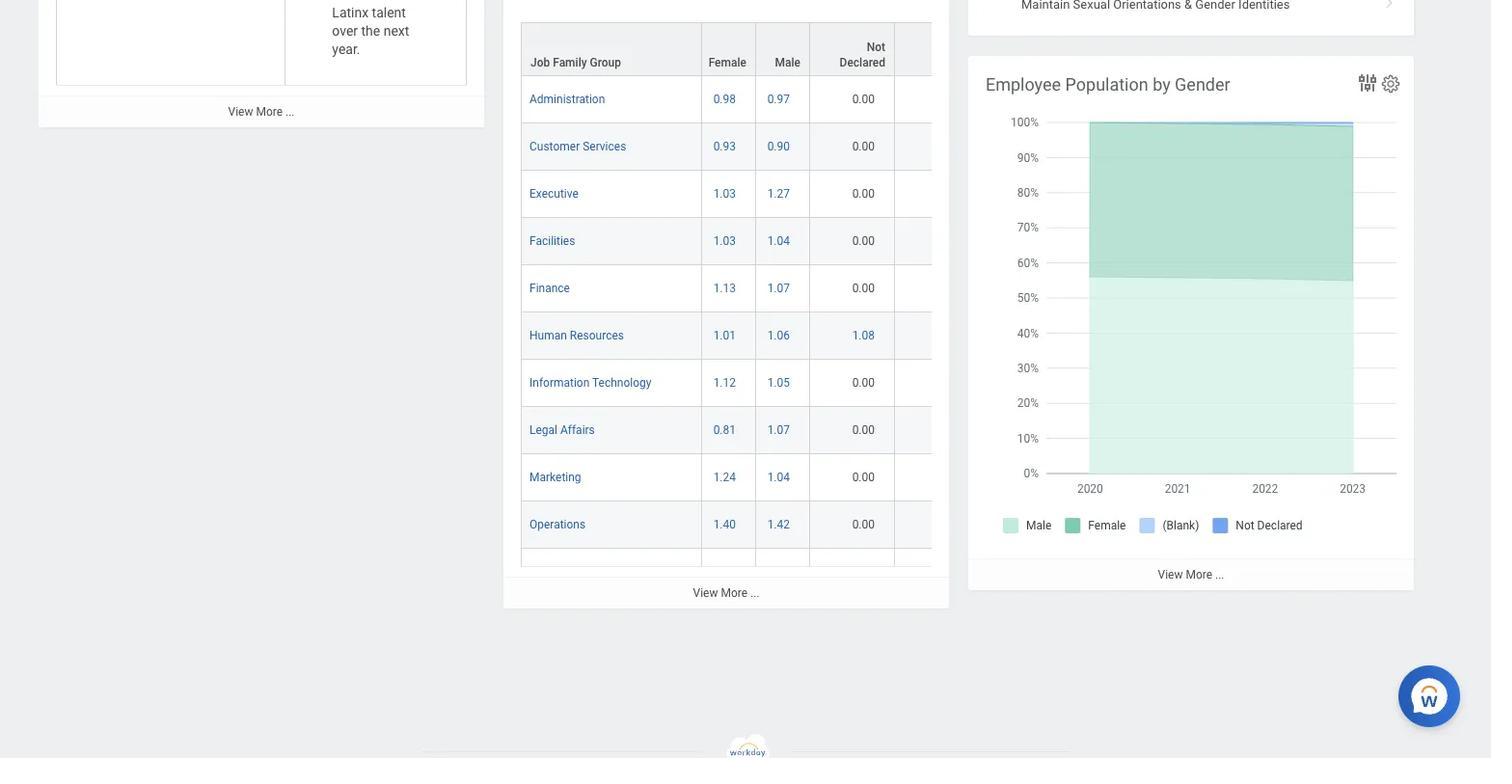 Task type: describe. For each thing, give the bounding box(es) containing it.
affairs
[[561, 424, 595, 437]]

1.04 for 1.03
[[768, 234, 790, 248]]

1.07 for 1.13
[[768, 282, 790, 295]]

row containing facilities
[[521, 218, 1009, 265]]

0.00 for facilities
[[853, 234, 875, 248]]

group
[[590, 56, 621, 69]]

information technology link
[[530, 372, 652, 390]]

operations link
[[530, 514, 586, 532]]

family
[[553, 56, 587, 69]]

average of compa-ratio image for human resources
[[903, 328, 1001, 344]]

1.27 button
[[768, 186, 793, 202]]

1.24 button
[[714, 470, 739, 485]]

view more ... link for the our dei goals element
[[39, 95, 484, 127]]

row containing human resources
[[521, 313, 1009, 360]]

view for the our dei goals element
[[228, 105, 253, 119]]

administration link
[[530, 89, 605, 106]]

compa-ratio by job family group & gender element
[[504, 0, 1009, 644]]

other
[[530, 565, 558, 579]]

customer services
[[530, 140, 627, 153]]

1.03 button for 1.04
[[714, 234, 739, 249]]

row containing operations
[[521, 502, 1009, 549]]

operations
[[530, 518, 586, 532]]

not declared
[[840, 41, 886, 69]]

view inside employee population by gender element
[[1159, 568, 1184, 582]]

0.00 button for finance
[[853, 281, 878, 296]]

finance link
[[530, 278, 570, 295]]

job family group
[[531, 56, 621, 69]]

1.08 button
[[853, 328, 878, 344]]

not declared column header
[[811, 22, 896, 77]]

chevron right image
[[1378, 0, 1403, 10]]

average of compa-ratio image for marketing
[[903, 470, 1001, 485]]

0.00 button for operations
[[853, 517, 878, 533]]

0.98 button
[[714, 92, 739, 107]]

average of compa-ratio image for facilities
[[903, 234, 1001, 249]]

services
[[583, 140, 627, 153]]

1.04 for 1.24
[[768, 471, 790, 484]]

human resources link
[[530, 325, 624, 343]]

0.00 for information technology
[[853, 376, 875, 390]]

... for the our dei goals element
[[286, 105, 295, 119]]

0.90 button
[[768, 139, 793, 154]]

male
[[775, 56, 801, 69]]

job family group column header
[[521, 22, 703, 77]]

our dei goals element
[[39, 0, 484, 127]]

row containing legal affairs
[[521, 407, 1009, 455]]

0.97
[[768, 93, 790, 106]]

10 0.00 from the top
[[853, 565, 875, 579]]

0.00 for finance
[[853, 282, 875, 295]]

employee
[[986, 74, 1062, 94]]

... for 'compa-ratio by job family group & gender' element
[[751, 587, 760, 600]]

male button
[[757, 23, 810, 75]]

0.00 button for facilities
[[853, 234, 878, 249]]

view more ... for the our dei goals element
[[228, 105, 295, 119]]

of
[[989, 41, 1000, 54]]

0.97 button
[[768, 92, 793, 107]]

1.03 for 1.04
[[714, 234, 736, 248]]

executive
[[530, 187, 579, 201]]

1.04 button for 1.03
[[768, 234, 793, 249]]

marketing
[[530, 471, 582, 484]]

0.00 for legal affairs
[[853, 424, 875, 437]]

1.27
[[768, 187, 790, 201]]

finance
[[530, 282, 570, 295]]

average of compa-ratio
[[932, 41, 1000, 69]]

legal affairs link
[[530, 420, 595, 437]]

job family group button
[[522, 23, 702, 75]]

gender
[[1176, 74, 1231, 94]]

employee population by gender
[[986, 74, 1231, 94]]

1.12
[[714, 376, 736, 390]]

customer
[[530, 140, 580, 153]]

row containing marketing
[[521, 455, 1009, 502]]

row containing customer services
[[521, 123, 1009, 171]]

not declared button
[[811, 23, 895, 75]]

1.07 button for 1.13
[[768, 281, 793, 296]]

0.98
[[714, 93, 736, 106]]

facilities link
[[530, 231, 576, 248]]

0.00 for executive
[[853, 187, 875, 201]]

population
[[1066, 74, 1149, 94]]

facilities
[[530, 234, 576, 248]]

1.24
[[714, 471, 736, 484]]

average of compa-ratio image for administration
[[903, 92, 1001, 107]]

0.93 button
[[714, 139, 739, 154]]

row containing finance
[[521, 265, 1009, 313]]

information technology
[[530, 376, 652, 390]]

average of compa-ratio image for legal affairs
[[903, 423, 1001, 438]]

resources
[[570, 329, 624, 343]]

0.00 for administration
[[853, 93, 875, 106]]

average of compa-ratio image for customer services
[[903, 139, 1001, 154]]

0.00 button for legal affairs
[[853, 423, 878, 438]]

view more ... inside employee population by gender element
[[1159, 568, 1225, 582]]

0.00 button for customer services
[[853, 139, 878, 154]]

legal
[[530, 424, 558, 437]]

employee population by gender element
[[969, 56, 1415, 591]]

technology
[[593, 376, 652, 390]]

1.11 button
[[714, 565, 739, 580]]



Task type: locate. For each thing, give the bounding box(es) containing it.
2 vertical spatial ...
[[751, 587, 760, 600]]

5 0.00 from the top
[[853, 282, 875, 295]]

1 horizontal spatial more
[[721, 587, 748, 600]]

row
[[521, 22, 1009, 77], [521, 76, 1009, 123], [521, 123, 1009, 171], [521, 171, 1009, 218], [521, 218, 1009, 265], [521, 265, 1009, 313], [521, 313, 1009, 360], [521, 360, 1009, 407], [521, 407, 1009, 455], [521, 455, 1009, 502], [521, 502, 1009, 549], [521, 549, 1009, 596]]

more for the our dei goals element
[[256, 105, 283, 119]]

0.00 button
[[853, 92, 878, 107], [853, 139, 878, 154], [853, 186, 878, 202], [853, 234, 878, 249], [853, 281, 878, 296], [853, 375, 878, 391], [853, 423, 878, 438], [853, 470, 878, 485], [853, 517, 878, 533], [853, 565, 878, 580]]

2 0.00 from the top
[[853, 140, 875, 153]]

3 row from the top
[[521, 123, 1009, 171]]

view more ...
[[228, 105, 295, 119], [1159, 568, 1225, 582], [693, 587, 760, 600]]

average
[[944, 41, 986, 54]]

row containing executive
[[521, 171, 1009, 218]]

1 vertical spatial 1.07 button
[[768, 423, 793, 438]]

1.42 button
[[768, 517, 793, 533]]

row containing information technology
[[521, 360, 1009, 407]]

1.07
[[768, 282, 790, 295], [768, 424, 790, 437]]

4 row from the top
[[521, 171, 1009, 218]]

8 0.00 from the top
[[853, 471, 875, 484]]

11 row from the top
[[521, 502, 1009, 549]]

...
[[286, 105, 295, 119], [1216, 568, 1225, 582], [751, 587, 760, 600]]

1 horizontal spatial view more ... link
[[504, 577, 950, 609]]

8 row from the top
[[521, 360, 1009, 407]]

1 vertical spatial 1.04 button
[[768, 470, 793, 485]]

1.06 button
[[768, 328, 793, 344]]

female column header
[[703, 22, 757, 77]]

0.00
[[853, 93, 875, 106], [853, 140, 875, 153], [853, 187, 875, 201], [853, 234, 875, 248], [853, 282, 875, 295], [853, 376, 875, 390], [853, 424, 875, 437], [853, 471, 875, 484], [853, 518, 875, 532], [853, 565, 875, 579]]

view for 'compa-ratio by job family group & gender' element
[[693, 587, 718, 600]]

1 0.00 from the top
[[853, 93, 875, 106]]

view more ... link
[[39, 95, 484, 127], [969, 559, 1415, 591], [504, 577, 950, 609]]

1.10
[[768, 565, 790, 579]]

9 average of compa-ratio image from the top
[[903, 470, 1001, 485]]

view more ... inside 'compa-ratio by job family group & gender' element
[[693, 587, 760, 600]]

0.93
[[714, 140, 736, 153]]

6 0.00 from the top
[[853, 376, 875, 390]]

0.00 for operations
[[853, 518, 875, 532]]

2 average of compa-ratio image from the top
[[903, 139, 1001, 154]]

2 horizontal spatial more
[[1186, 568, 1213, 582]]

configure and view chart data image
[[1357, 71, 1380, 94]]

0 horizontal spatial ...
[[286, 105, 295, 119]]

0 vertical spatial ...
[[286, 105, 295, 119]]

1 vertical spatial 1.07
[[768, 424, 790, 437]]

1.40 button
[[714, 517, 739, 533]]

2 1.04 from the top
[[768, 471, 790, 484]]

1.03 button for 1.27
[[714, 186, 739, 202]]

0 vertical spatial 1.03 button
[[714, 186, 739, 202]]

more inside 'compa-ratio by job family group & gender' element
[[721, 587, 748, 600]]

1.07 down 1.05 button
[[768, 424, 790, 437]]

2 1.03 from the top
[[714, 234, 736, 248]]

5 row from the top
[[521, 218, 1009, 265]]

2 vertical spatial view more ...
[[693, 587, 760, 600]]

1 horizontal spatial view more ...
[[693, 587, 760, 600]]

4 0.00 button from the top
[[853, 234, 878, 249]]

average of compa-ratio image for information technology
[[903, 375, 1001, 391]]

1.03 button up 1.13
[[714, 234, 739, 249]]

1 row from the top
[[521, 22, 1009, 77]]

job
[[531, 56, 550, 69]]

0 horizontal spatial view more ...
[[228, 105, 295, 119]]

3 0.00 button from the top
[[853, 186, 878, 202]]

6 0.00 button from the top
[[853, 375, 878, 391]]

female button
[[703, 23, 756, 75]]

more inside the our dei goals element
[[256, 105, 283, 119]]

3 average of compa-ratio image from the top
[[903, 186, 1001, 202]]

1.04 button down the 1.27 'button'
[[768, 234, 793, 249]]

1 1.07 button from the top
[[768, 281, 793, 296]]

0 vertical spatial 1.07 button
[[768, 281, 793, 296]]

female
[[709, 56, 747, 69]]

1.13 button
[[714, 281, 739, 296]]

1.01 button
[[714, 328, 739, 344]]

ratio
[[973, 56, 1000, 69]]

1.13
[[714, 282, 736, 295]]

other element
[[530, 562, 558, 579]]

1.07 button for 0.81
[[768, 423, 793, 438]]

4 0.00 from the top
[[853, 234, 875, 248]]

7 row from the top
[[521, 313, 1009, 360]]

male column header
[[757, 22, 811, 77]]

9 row from the top
[[521, 407, 1009, 455]]

1.05 button
[[768, 375, 793, 391]]

8 average of compa-ratio image from the top
[[903, 423, 1001, 438]]

1 1.03 button from the top
[[714, 186, 739, 202]]

1.12 button
[[714, 375, 739, 391]]

... inside employee population by gender element
[[1216, 568, 1225, 582]]

1 vertical spatial view more ...
[[1159, 568, 1225, 582]]

not
[[867, 41, 886, 54]]

0 horizontal spatial view more ... link
[[39, 95, 484, 127]]

5 0.00 button from the top
[[853, 281, 878, 296]]

9 0.00 from the top
[[853, 518, 875, 532]]

0 horizontal spatial view
[[228, 105, 253, 119]]

2 1.04 button from the top
[[768, 470, 793, 485]]

1.10 button
[[768, 565, 793, 580]]

... inside 'compa-ratio by job family group & gender' element
[[751, 587, 760, 600]]

more inside employee population by gender element
[[1186, 568, 1213, 582]]

2 horizontal spatial view
[[1159, 568, 1184, 582]]

more for 'compa-ratio by job family group & gender' element
[[721, 587, 748, 600]]

1.05
[[768, 376, 790, 390]]

1 0.00 button from the top
[[853, 92, 878, 107]]

12 row from the top
[[521, 549, 1009, 596]]

1 1.04 button from the top
[[768, 234, 793, 249]]

2 0.00 button from the top
[[853, 139, 878, 154]]

0.81 button
[[714, 423, 739, 438]]

2 horizontal spatial view more ...
[[1159, 568, 1225, 582]]

1.11
[[714, 565, 736, 579]]

marketing link
[[530, 467, 582, 484]]

1 vertical spatial 1.03
[[714, 234, 736, 248]]

4 average of compa-ratio image from the top
[[903, 234, 1001, 249]]

1.04 button
[[768, 234, 793, 249], [768, 470, 793, 485]]

8 0.00 button from the top
[[853, 470, 878, 485]]

view inside the our dei goals element
[[228, 105, 253, 119]]

1 vertical spatial view
[[1159, 568, 1184, 582]]

1.08
[[853, 329, 875, 343]]

2 vertical spatial more
[[721, 587, 748, 600]]

1.07 button down 1.05 button
[[768, 423, 793, 438]]

2 vertical spatial view
[[693, 587, 718, 600]]

0 vertical spatial view more ...
[[228, 105, 295, 119]]

administration
[[530, 93, 605, 106]]

1.01
[[714, 329, 736, 343]]

0 vertical spatial view
[[228, 105, 253, 119]]

by
[[1153, 74, 1171, 94]]

1.03
[[714, 187, 736, 201], [714, 234, 736, 248]]

1.04
[[768, 234, 790, 248], [768, 471, 790, 484]]

0.00 button for information technology
[[853, 375, 878, 391]]

1 average of compa-ratio image from the top
[[903, 92, 1001, 107]]

average of compa-ratio image for finance
[[903, 281, 1001, 296]]

1.04 up 1.42
[[768, 471, 790, 484]]

0.00 for marketing
[[853, 471, 875, 484]]

legal affairs
[[530, 424, 595, 437]]

1.04 button up 1.42
[[768, 470, 793, 485]]

10 0.00 button from the top
[[853, 565, 878, 580]]

human resources
[[530, 329, 624, 343]]

1.03 for 1.27
[[714, 187, 736, 201]]

1.06
[[768, 329, 790, 343]]

1 horizontal spatial ...
[[751, 587, 760, 600]]

1.04 down the 1.27 'button'
[[768, 234, 790, 248]]

1 vertical spatial 1.03 button
[[714, 234, 739, 249]]

5 average of compa-ratio image from the top
[[903, 281, 1001, 296]]

1.07 up 1.06 in the right of the page
[[768, 282, 790, 295]]

6 average of compa-ratio image from the top
[[903, 328, 1001, 344]]

customer services link
[[530, 136, 627, 153]]

1 vertical spatial 1.04
[[768, 471, 790, 484]]

2 1.07 button from the top
[[768, 423, 793, 438]]

2 1.07 from the top
[[768, 424, 790, 437]]

view
[[228, 105, 253, 119], [1159, 568, 1184, 582], [693, 587, 718, 600]]

row containing administration
[[521, 76, 1009, 123]]

1.03 up 1.13
[[714, 234, 736, 248]]

compa-
[[932, 56, 973, 69]]

1.40
[[714, 518, 736, 532]]

information
[[530, 376, 590, 390]]

6 row from the top
[[521, 265, 1009, 313]]

configure employee population by gender image
[[1381, 73, 1402, 94]]

0.90
[[768, 140, 790, 153]]

0.81
[[714, 424, 736, 437]]

1.07 button up 1.06 in the right of the page
[[768, 281, 793, 296]]

view more ... link for 'compa-ratio by job family group & gender' element
[[504, 577, 950, 609]]

1.03 button down 0.93 button
[[714, 186, 739, 202]]

0.00 button for administration
[[853, 92, 878, 107]]

0 vertical spatial 1.04 button
[[768, 234, 793, 249]]

0 vertical spatial more
[[256, 105, 283, 119]]

average of compa-ratio image for operations
[[903, 517, 1001, 533]]

human
[[530, 329, 567, 343]]

1.03 down 0.93 button
[[714, 187, 736, 201]]

0 vertical spatial 1.03
[[714, 187, 736, 201]]

view more ... for 'compa-ratio by job family group & gender' element
[[693, 587, 760, 600]]

3 0.00 from the top
[[853, 187, 875, 201]]

7 0.00 from the top
[[853, 424, 875, 437]]

1.04 button for 1.24
[[768, 470, 793, 485]]

0.00 button for executive
[[853, 186, 878, 202]]

0 vertical spatial 1.04
[[768, 234, 790, 248]]

9 0.00 button from the top
[[853, 517, 878, 533]]

declared
[[840, 56, 886, 69]]

10 row from the top
[[521, 455, 1009, 502]]

7 average of compa-ratio image from the top
[[903, 375, 1001, 391]]

0 vertical spatial 1.07
[[768, 282, 790, 295]]

1 1.04 from the top
[[768, 234, 790, 248]]

view inside 'compa-ratio by job family group & gender' element
[[693, 587, 718, 600]]

1.07 button
[[768, 281, 793, 296], [768, 423, 793, 438]]

average of compa-ratio image
[[903, 92, 1001, 107], [903, 139, 1001, 154], [903, 186, 1001, 202], [903, 234, 1001, 249], [903, 281, 1001, 296], [903, 328, 1001, 344], [903, 375, 1001, 391], [903, 423, 1001, 438], [903, 470, 1001, 485], [903, 517, 1001, 533], [903, 565, 1001, 580]]

2 horizontal spatial ...
[[1216, 568, 1225, 582]]

10 average of compa-ratio image from the top
[[903, 517, 1001, 533]]

0 horizontal spatial more
[[256, 105, 283, 119]]

1.07 for 0.81
[[768, 424, 790, 437]]

row containing not declared
[[521, 22, 1009, 77]]

0.00 button for marketing
[[853, 470, 878, 485]]

2 horizontal spatial view more ... link
[[969, 559, 1415, 591]]

view more ... inside the our dei goals element
[[228, 105, 295, 119]]

1 1.03 from the top
[[714, 187, 736, 201]]

1.42
[[768, 518, 790, 532]]

0.00 for customer services
[[853, 140, 875, 153]]

average of compa-ratio button
[[896, 23, 1008, 75]]

7 0.00 button from the top
[[853, 423, 878, 438]]

2 row from the top
[[521, 76, 1009, 123]]

11 average of compa-ratio image from the top
[[903, 565, 1001, 580]]

average of compa-ratio image for executive
[[903, 186, 1001, 202]]

1 1.07 from the top
[[768, 282, 790, 295]]

1 vertical spatial more
[[1186, 568, 1213, 582]]

... inside the our dei goals element
[[286, 105, 295, 119]]

1 horizontal spatial view
[[693, 587, 718, 600]]

executive link
[[530, 183, 579, 201]]

1 vertical spatial ...
[[1216, 568, 1225, 582]]

more
[[256, 105, 283, 119], [1186, 568, 1213, 582], [721, 587, 748, 600]]

1.03 button
[[714, 186, 739, 202], [714, 234, 739, 249]]

2 1.03 button from the top
[[714, 234, 739, 249]]

row containing other
[[521, 549, 1009, 596]]



Task type: vqa. For each thing, say whether or not it's contained in the screenshot.
0.81 button
yes



